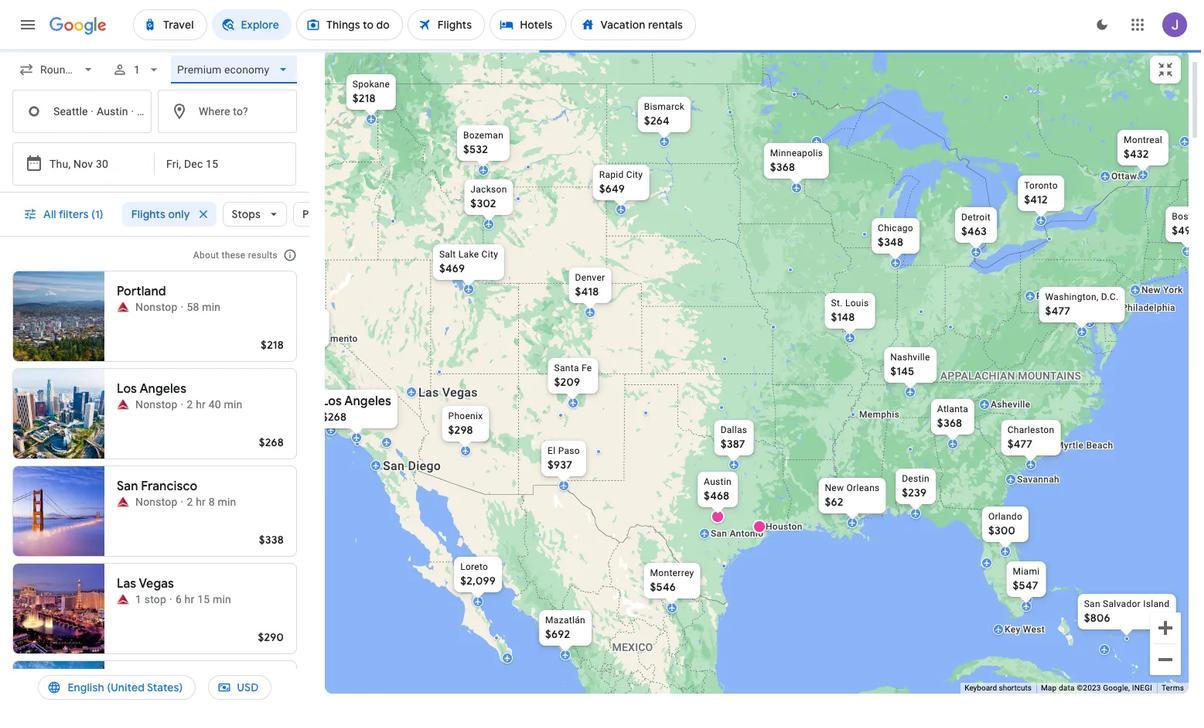 Task type: locate. For each thing, give the bounding box(es) containing it.
0 vertical spatial diego
[[408, 458, 441, 473]]

nashville $145
[[890, 352, 930, 378]]

jackson $547
[[470, 184, 507, 210]]

delta image down portland
[[117, 301, 129, 313]]

0 vertical spatial new
[[1141, 284, 1160, 295]]

1 left stop
[[135, 593, 142, 606]]

new up $412 text box
[[824, 482, 844, 493]]

$218 down the spokane
[[352, 91, 375, 105]]

boston $498
[[1172, 211, 1201, 237]]

477 us dollars text field for d.c.
[[1045, 304, 1070, 317]]

about
[[193, 250, 219, 261]]

0 horizontal spatial $477
[[1007, 437, 1032, 451]]

3 nonstop from the top
[[135, 496, 178, 508]]

0 vertical spatial city
[[626, 169, 643, 180]]

2  image from the top
[[181, 689, 184, 705]]

1 vertical spatial diego
[[141, 674, 176, 689]]

8
[[209, 496, 215, 508]]

$649
[[599, 181, 624, 195]]

1 horizontal spatial $547
[[1012, 578, 1038, 592]]

2 for san francisco
[[187, 496, 193, 508]]

1 delta image from the top
[[117, 301, 129, 313]]

1953 US dollars text field
[[554, 375, 587, 389]]

0 vertical spatial  image
[[181, 299, 184, 315]]

$368 down atlanta
[[937, 416, 962, 430]]

547 US dollars text field
[[470, 196, 496, 210], [1012, 578, 1038, 592]]

1 horizontal spatial austin
[[704, 476, 731, 487]]

1 vertical spatial $477
[[1007, 437, 1032, 451]]

0 horizontal spatial houston
[[137, 105, 179, 117]]

1 vertical spatial 2
[[187, 496, 193, 508]]

austin up $468
[[704, 476, 731, 487]]

 image for san diego
[[181, 689, 184, 705]]

0 horizontal spatial vegas
[[139, 576, 174, 592]]

st. louis $148
[[831, 297, 869, 324]]

charleston $477
[[1007, 424, 1054, 451]]

delta image for san francisco
[[117, 496, 129, 508]]

1 horizontal spatial $268
[[321, 410, 346, 423]]

0 horizontal spatial austin
[[97, 105, 128, 117]]

shortcuts
[[999, 684, 1032, 692]]

0 vertical spatial delta image
[[117, 496, 129, 508]]

290 US dollars text field
[[258, 630, 284, 644]]

0 horizontal spatial angeles
[[140, 381, 186, 397]]

1 vertical spatial austin
[[704, 476, 731, 487]]

$218 left sacramento
[[261, 338, 284, 352]]

477 US dollars text field
[[1045, 304, 1070, 317], [1007, 437, 1032, 451]]

1 vertical spatial $412
[[824, 495, 848, 509]]

1 horizontal spatial $218
[[352, 91, 375, 105]]

463 US dollars text field
[[961, 224, 987, 238]]

spokane
[[352, 79, 390, 89]]

flights
[[131, 207, 166, 221]]

new for new orleans $412
[[824, 482, 844, 493]]

0 vertical spatial austin
[[97, 105, 128, 117]]

$368 inside the atlanta $368
[[937, 416, 962, 430]]

2 delta image from the top
[[117, 691, 129, 703]]

300 US dollars text field
[[988, 523, 1015, 537]]

min for los angeles
[[224, 398, 242, 411]]

 image left the 2 hr 8 min
[[181, 494, 184, 510]]

0 horizontal spatial 268 us dollars text field
[[259, 435, 284, 449]]

min right 45
[[224, 691, 242, 703]]

0 vertical spatial 477 us dollars text field
[[1045, 304, 1070, 317]]

san francisco
[[117, 479, 197, 494]]

$418
[[575, 284, 599, 298]]

0 vertical spatial $412
[[1024, 192, 1047, 206]]

1 horizontal spatial new
[[1141, 284, 1160, 295]]

2 2 from the top
[[187, 496, 193, 508]]

dallas
[[720, 424, 747, 435]]

0 horizontal spatial 477 us dollars text field
[[1007, 437, 1032, 451]]

0 horizontal spatial 547 us dollars text field
[[470, 196, 496, 210]]

las vegas
[[418, 385, 477, 399], [117, 576, 174, 592]]

1 horizontal spatial ·
[[131, 105, 134, 117]]

368 US dollars text field
[[937, 416, 962, 430]]

1 horizontal spatial 547 us dollars text field
[[1012, 578, 1038, 592]]

0 vertical spatial  image
[[181, 494, 184, 510]]

$218 inside spokane $218
[[352, 91, 375, 105]]

hr left 8
[[196, 496, 206, 508]]

las
[[418, 385, 439, 399], [117, 576, 136, 592]]

298 US dollars text field
[[448, 423, 473, 437]]

delta image for los angeles
[[117, 398, 129, 411]]

$368 down minneapolis
[[770, 160, 795, 174]]

inegi
[[1132, 684, 1152, 692]]

1 vertical spatial city
[[481, 249, 498, 259]]

nonstop down los angeles
[[135, 398, 178, 411]]

louis
[[845, 297, 869, 308]]

vegas inside map region
[[442, 385, 477, 399]]

0 vertical spatial 268 us dollars text field
[[321, 410, 346, 423]]

1 vertical spatial 1
[[135, 593, 142, 606]]

san left francisco
[[117, 479, 138, 494]]

0 vertical spatial $368
[[770, 160, 795, 174]]

los inside "los angeles $268"
[[321, 393, 341, 409]]

$412 inside the toronto $412
[[1024, 192, 1047, 206]]

las up the 1 stop
[[117, 576, 136, 592]]

2 left 40
[[187, 398, 193, 411]]

268 US dollars text field
[[321, 410, 346, 423], [259, 435, 284, 449]]

min right 8
[[218, 496, 236, 508]]

delta image
[[117, 496, 129, 508], [117, 691, 129, 703]]

vegas up stop
[[139, 576, 174, 592]]

1 horizontal spatial $368
[[937, 416, 962, 430]]

city right rapid
[[626, 169, 643, 180]]

1 vertical spatial  image
[[181, 397, 184, 412]]

washington, d.c. $477
[[1045, 291, 1118, 317]]

3 delta image from the top
[[117, 593, 129, 606]]

$468
[[704, 488, 729, 502]]

$412
[[1024, 192, 1047, 206], [824, 495, 848, 509]]

 image for san francisco
[[181, 494, 184, 510]]

el paso $937
[[547, 445, 580, 471]]

1 nonstop from the top
[[135, 301, 178, 313]]

los for los angeles
[[117, 381, 137, 397]]

denver $418
[[575, 272, 605, 298]]

477 us dollars text field down 'charleston'
[[1007, 437, 1032, 451]]

None field
[[12, 56, 103, 84], [171, 56, 297, 84], [12, 56, 103, 84], [171, 56, 297, 84]]

city right the lake
[[481, 249, 498, 259]]

· right seattle
[[91, 105, 94, 117]]

0 vertical spatial 547 us dollars text field
[[470, 196, 496, 210]]

1 horizontal spatial 268 us dollars text field
[[321, 410, 346, 423]]

0 vertical spatial $218
[[352, 91, 375, 105]]

nonstop down portland
[[135, 301, 178, 313]]

1 vertical spatial $268
[[259, 435, 284, 449]]

houston inside 'filters' form
[[137, 105, 179, 117]]

new
[[1141, 284, 1160, 295], [824, 482, 844, 493]]

san down "los angeles $268" on the bottom left
[[382, 458, 404, 473]]

1 vertical spatial las vegas
[[117, 576, 174, 592]]

bismarck
[[644, 101, 684, 112]]

new for new york
[[1141, 284, 1160, 295]]

$547 down jackson
[[470, 196, 496, 210]]

 image left 2 hr 40 min
[[181, 397, 184, 412]]

0 horizontal spatial diego
[[141, 674, 176, 689]]

239 US dollars text field
[[902, 485, 926, 499]]

1 horizontal spatial las
[[418, 385, 439, 399]]

1 2 from the top
[[187, 398, 193, 411]]

salt lake city $469
[[439, 249, 498, 275]]

1 inside popup button
[[134, 63, 140, 76]]

mazatlán
[[545, 614, 585, 625]]

2  image from the top
[[181, 397, 184, 412]]

monterrey $546
[[650, 567, 694, 594]]

loreto $2,099
[[460, 561, 495, 587]]

$477 down 'charleston'
[[1007, 437, 1032, 451]]

1 button
[[106, 51, 168, 88]]

1 vertical spatial 477 us dollars text field
[[1007, 437, 1032, 451]]

toronto $412
[[1024, 180, 1058, 206]]

hr left 45
[[196, 691, 206, 703]]

minneapolis
[[770, 147, 823, 158]]

 image
[[181, 494, 184, 510], [181, 689, 184, 705]]

delta image for portland
[[117, 301, 129, 313]]

1  image from the top
[[181, 494, 184, 510]]

1 horizontal spatial los
[[321, 393, 341, 409]]

nonstop left 2 hr 45 min
[[135, 691, 178, 703]]

0 horizontal spatial san diego
[[117, 674, 176, 689]]

2 hr 40 min
[[187, 398, 242, 411]]

loading results progress bar
[[0, 49, 1201, 53]]

new inside new orleans $412
[[824, 482, 844, 493]]

348 US dollars text field
[[878, 235, 903, 249]]

charleston
[[1007, 424, 1054, 435]]

1 vertical spatial  image
[[181, 689, 184, 705]]

2 left 8
[[187, 496, 193, 508]]

145 US dollars text field
[[890, 364, 914, 378]]

min for san diego
[[224, 691, 242, 703]]

1  image from the top
[[181, 299, 184, 315]]

547 us dollars text field for jackson $547
[[470, 196, 496, 210]]

0 vertical spatial delta image
[[117, 301, 129, 313]]

$477
[[1045, 304, 1070, 317], [1007, 437, 1032, 451]]

change appearance image
[[1084, 6, 1121, 43]]

1 vertical spatial vegas
[[139, 576, 174, 592]]

bismarck $264
[[644, 101, 684, 127]]

1
[[134, 63, 140, 76], [135, 593, 142, 606]]

0 vertical spatial houston
[[137, 105, 179, 117]]

about these results image
[[271, 237, 309, 274]]

2 horizontal spatial ·
[[182, 105, 185, 117]]

None text field
[[12, 90, 152, 133]]

portland
[[117, 284, 166, 299]]

547 us dollars text field down jackson
[[470, 196, 496, 210]]

$412 down orleans
[[824, 495, 848, 509]]

1 horizontal spatial vegas
[[442, 385, 477, 399]]

las right "los angeles $268" on the bottom left
[[418, 385, 439, 399]]

338 US dollars text field
[[259, 533, 284, 547]]

1 vertical spatial $368
[[937, 416, 962, 430]]

1 horizontal spatial 477 us dollars text field
[[1045, 304, 1070, 317]]

city
[[626, 169, 643, 180], [481, 249, 498, 259]]

view smaller map image
[[1156, 60, 1175, 79]]

0 vertical spatial $477
[[1045, 304, 1070, 317]]

orlando
[[988, 511, 1022, 522]]

1 vertical spatial 547 us dollars text field
[[1012, 578, 1038, 592]]

main menu image
[[19, 15, 37, 34]]

15
[[197, 593, 210, 606]]

$412 inside new orleans $412
[[824, 495, 848, 509]]

delta image left the 1 stop
[[117, 593, 129, 606]]

orlando $300
[[988, 511, 1022, 537]]

1 vertical spatial houston
[[765, 521, 802, 532]]

1 horizontal spatial san diego
[[382, 458, 441, 473]]

2099 US dollars text field
[[460, 574, 495, 587]]

delta image down los angeles
[[117, 398, 129, 411]]

city inside "salt lake city $469"
[[481, 249, 498, 259]]

flights only button
[[122, 196, 216, 233]]

0 horizontal spatial ·
[[91, 105, 94, 117]]

547 us dollars text field for miami $547
[[1012, 578, 1038, 592]]

1 vertical spatial 268 us dollars text field
[[259, 435, 284, 449]]

hr left 40
[[196, 398, 206, 411]]

appalachian
[[940, 369, 1015, 382]]

40
[[209, 398, 221, 411]]

2 left 45
[[187, 691, 193, 703]]

$532
[[463, 142, 488, 156]]

2 vertical spatial 2
[[187, 691, 193, 703]]

0 horizontal spatial $412
[[824, 495, 848, 509]]

1 horizontal spatial city
[[626, 169, 643, 180]]

delta image
[[117, 301, 129, 313], [117, 398, 129, 411], [117, 593, 129, 606]]

6
[[175, 593, 182, 606]]

2 vertical spatial delta image
[[117, 593, 129, 606]]

0 vertical spatial las vegas
[[418, 385, 477, 399]]

austin right seattle
[[97, 105, 128, 117]]

· up "return" 'text field'
[[182, 105, 185, 117]]

data
[[1059, 684, 1075, 692]]

2 delta image from the top
[[117, 398, 129, 411]]

0 horizontal spatial $368
[[770, 160, 795, 174]]

1 up seattle · austin · houston · at the left top of the page
[[134, 63, 140, 76]]

chicago
[[878, 222, 913, 233]]

delta image for san diego
[[117, 691, 129, 703]]

937 US dollars text field
[[547, 457, 572, 471]]

2 nonstop from the top
[[135, 398, 178, 411]]

532 US dollars text field
[[463, 142, 488, 156]]

4 nonstop from the top
[[135, 691, 178, 703]]

498 US dollars text field
[[1172, 223, 1197, 237]]

houston down 1 popup button
[[137, 105, 179, 117]]

547 us dollars text field down miami on the bottom right of the page
[[1012, 578, 1038, 592]]

0 vertical spatial $547
[[470, 196, 496, 210]]

vegas up phoenix
[[442, 385, 477, 399]]

diego inside map region
[[408, 458, 441, 473]]

san up 806 us dollars text box
[[1084, 598, 1100, 609]]

city inside rapid city $649
[[626, 169, 643, 180]]

$547 inside jackson $547
[[470, 196, 496, 210]]

$290
[[258, 630, 284, 644]]

0 vertical spatial 1
[[134, 63, 140, 76]]

spokane $218
[[352, 79, 390, 105]]

1 vertical spatial $218
[[261, 338, 284, 352]]

$547 down miami on the bottom right of the page
[[1012, 578, 1038, 592]]

nonstop for san diego
[[135, 691, 178, 703]]

1 horizontal spatial $412
[[1024, 192, 1047, 206]]

1 delta image from the top
[[117, 496, 129, 508]]

649 US dollars text field
[[599, 181, 624, 195]]

austin inside 'filters' form
[[97, 105, 128, 117]]

0 horizontal spatial new
[[824, 482, 844, 493]]

268 us dollars text field inside map region
[[321, 410, 346, 423]]

san
[[382, 458, 404, 473], [117, 479, 138, 494], [710, 528, 727, 539], [1084, 598, 1100, 609], [117, 674, 138, 689]]

francisco
[[141, 479, 197, 494]]

york
[[1163, 284, 1183, 295]]

delta image right english at the bottom left of the page
[[117, 691, 129, 703]]

houston right 'antonio'
[[765, 521, 802, 532]]

· down 1 popup button
[[131, 105, 134, 117]]

english (united states) button
[[38, 669, 195, 706]]

min
[[202, 301, 221, 313], [224, 398, 242, 411], [218, 496, 236, 508], [213, 593, 231, 606], [224, 691, 242, 703]]

angeles for los angeles $268
[[344, 393, 391, 409]]

atlanta
[[937, 403, 968, 414]]

0 vertical spatial san diego
[[382, 458, 441, 473]]

1 · from the left
[[91, 105, 94, 117]]

mexico
[[612, 641, 653, 653]]

0 vertical spatial vegas
[[442, 385, 477, 399]]

lake
[[458, 249, 479, 259]]

0 horizontal spatial los
[[117, 381, 137, 397]]

las vegas up phoenix
[[418, 385, 477, 399]]

google,
[[1103, 684, 1130, 692]]

las inside map region
[[418, 385, 439, 399]]

las vegas up the 1 stop
[[117, 576, 174, 592]]

angeles inside "los angeles $268"
[[344, 393, 391, 409]]

$477 down the pittsburgh
[[1045, 304, 1070, 317]]

montreal $858
[[1123, 134, 1162, 160]]

$547 inside miami $547
[[1012, 578, 1038, 592]]

$2,099
[[460, 574, 495, 587]]

los angeles $268
[[321, 393, 391, 423]]

1 vertical spatial new
[[824, 482, 844, 493]]

delta image down san francisco at the left bottom of page
[[117, 496, 129, 508]]

2
[[187, 398, 193, 411], [187, 496, 193, 508], [187, 691, 193, 703]]

0 vertical spatial las
[[418, 385, 439, 399]]

$368 inside minneapolis $368
[[770, 160, 795, 174]]

jackson
[[470, 184, 507, 195]]

appalachian mountains
[[940, 369, 1081, 382]]

1 vertical spatial delta image
[[117, 398, 129, 411]]

1 vertical spatial $547
[[1012, 578, 1038, 592]]

0 vertical spatial $268
[[321, 410, 346, 423]]

terms
[[1162, 684, 1184, 692]]

 image left 2 hr 45 min
[[181, 689, 184, 705]]

1 horizontal spatial $477
[[1045, 304, 1070, 317]]

0 horizontal spatial las vegas
[[117, 576, 174, 592]]

477 us dollars text field down the pittsburgh
[[1045, 304, 1070, 317]]

1 vertical spatial delta image
[[117, 691, 129, 703]]

$368
[[770, 160, 795, 174], [937, 416, 962, 430]]

418 US dollars text field
[[575, 284, 599, 298]]

368 US dollars text field
[[770, 160, 795, 174]]

0 vertical spatial 2
[[187, 398, 193, 411]]

1 vertical spatial san diego
[[117, 674, 176, 689]]

keyboard
[[965, 684, 997, 692]]

nonstop down san francisco at the left bottom of page
[[135, 496, 178, 508]]

$268
[[321, 410, 346, 423], [259, 435, 284, 449]]

(united
[[107, 681, 145, 695]]

0 horizontal spatial $547
[[470, 196, 496, 210]]

477 us dollars text field for $477
[[1007, 437, 1032, 451]]

Departure text field
[[49, 143, 121, 185]]

3 2 from the top
[[187, 691, 193, 703]]

0 horizontal spatial city
[[481, 249, 498, 259]]

1 horizontal spatial las vegas
[[418, 385, 477, 399]]

 image
[[181, 299, 184, 315], [181, 397, 184, 412]]

3 · from the left
[[182, 105, 185, 117]]

usd button
[[208, 669, 271, 706]]

1 horizontal spatial angeles
[[344, 393, 391, 409]]

1 horizontal spatial houston
[[765, 521, 802, 532]]

min right 40
[[224, 398, 242, 411]]

$412 down toronto
[[1024, 192, 1047, 206]]

$338
[[259, 533, 284, 547]]

new up philadelphia at the top right
[[1141, 284, 1160, 295]]

 image left "58"
[[181, 299, 184, 315]]

min right "58"
[[202, 301, 221, 313]]

$1,953
[[554, 375, 587, 389]]

1 horizontal spatial diego
[[408, 458, 441, 473]]

1 vertical spatial las
[[117, 576, 136, 592]]



Task type: vqa. For each thing, say whether or not it's contained in the screenshot.


Task type: describe. For each thing, give the bounding box(es) containing it.
d.c.
[[1101, 291, 1118, 302]]

destin
[[902, 473, 929, 484]]

nonstop for san francisco
[[135, 496, 178, 508]]

new orleans $412
[[824, 482, 879, 509]]

washington,
[[1045, 291, 1098, 302]]

$546
[[650, 580, 675, 594]]

about these results
[[193, 250, 278, 261]]

2 for los angeles
[[187, 398, 193, 411]]

map data ©2023 google, inegi
[[1041, 684, 1152, 692]]

2 for san diego
[[187, 691, 193, 703]]

stops
[[232, 207, 261, 221]]

bozeman
[[463, 130, 503, 140]]

$477 inside the charleston $477
[[1007, 437, 1032, 451]]

memphis
[[859, 409, 899, 420]]

mazatlán $692
[[545, 614, 585, 641]]

price
[[302, 207, 329, 221]]

hr right 6
[[185, 593, 194, 606]]

218 US dollars text field
[[352, 91, 375, 105]]

delta image for las vegas
[[117, 593, 129, 606]]

hr for francisco
[[196, 496, 206, 508]]

148 US dollars text field
[[831, 310, 855, 324]]

$387
[[720, 437, 745, 451]]

english
[[68, 681, 104, 695]]

keyboard shortcuts
[[965, 684, 1032, 692]]

las vegas inside map region
[[418, 385, 477, 399]]

price button
[[293, 196, 355, 233]]

all
[[43, 207, 56, 221]]

atlanta $368
[[937, 403, 968, 430]]

all filters (1)
[[43, 207, 103, 221]]

houston inside map region
[[765, 521, 802, 532]]

©2023
[[1077, 684, 1101, 692]]

468 US dollars text field
[[704, 488, 729, 502]]

 image for los angeles
[[181, 397, 184, 412]]

map region
[[259, 0, 1201, 706]]

keyboard shortcuts button
[[965, 683, 1032, 694]]

chicago $348
[[878, 222, 913, 249]]

58
[[187, 301, 199, 313]]

map
[[1041, 684, 1057, 692]]

$692
[[545, 627, 570, 641]]

546 US dollars text field
[[650, 580, 675, 594]]

806 US dollars text field
[[1084, 611, 1110, 625]]

nonstop for los angeles
[[135, 398, 178, 411]]

min right 15
[[213, 593, 231, 606]]

results
[[248, 250, 278, 261]]

san diego inside map region
[[382, 458, 441, 473]]

miami $547
[[1012, 566, 1039, 592]]

412 US dollars text field
[[824, 495, 848, 509]]

angeles for los angeles
[[140, 381, 186, 397]]

0 horizontal spatial $218
[[261, 338, 284, 352]]

myrtle
[[1055, 440, 1083, 451]]

los for los angeles $268
[[321, 393, 341, 409]]

santa
[[554, 362, 579, 373]]

58 min
[[187, 301, 221, 313]]

$463
[[961, 224, 987, 238]]

austin inside map region
[[704, 476, 731, 487]]

seattle
[[53, 105, 88, 117]]

flights only
[[131, 207, 190, 221]]

Return text field
[[166, 143, 244, 185]]

paso
[[558, 445, 580, 456]]

filters form
[[0, 49, 309, 193]]

264 US dollars text field
[[644, 113, 669, 127]]

mountains
[[1018, 369, 1081, 382]]

sacramento
[[305, 333, 358, 344]]

san inside "san salvador island $806"
[[1084, 598, 1100, 609]]

858 US dollars text field
[[1123, 147, 1149, 160]]

$806
[[1084, 611, 1110, 625]]

0 horizontal spatial las
[[117, 576, 136, 592]]

states)
[[147, 681, 183, 695]]

$547 for miami $547
[[1012, 578, 1038, 592]]

$469
[[439, 261, 465, 275]]

these
[[222, 250, 246, 261]]

hr for angeles
[[196, 398, 206, 411]]

loreto
[[460, 561, 488, 572]]

san left 'antonio'
[[710, 528, 727, 539]]

nonstop for portland
[[135, 301, 178, 313]]

$368 for minneapolis $368
[[770, 160, 795, 174]]

santa fe $1,953
[[554, 362, 592, 389]]

$148
[[831, 310, 855, 324]]

$937
[[547, 457, 572, 471]]

min for san francisco
[[218, 496, 236, 508]]

only
[[168, 207, 190, 221]]

387 US dollars text field
[[720, 437, 745, 451]]

detroit $463
[[961, 212, 990, 238]]

nashville
[[890, 352, 930, 362]]

dallas $387
[[720, 424, 747, 451]]

2 · from the left
[[131, 105, 134, 117]]

los angeles
[[117, 381, 186, 397]]

692 US dollars text field
[[545, 627, 570, 641]]

1 for 1 stop
[[135, 593, 142, 606]]

san antonio
[[710, 528, 763, 539]]

usd
[[237, 681, 259, 695]]

orleans
[[846, 482, 879, 493]]

$368 for atlanta $368
[[937, 416, 962, 430]]

san left states)
[[117, 674, 138, 689]]

1 for 1
[[134, 63, 140, 76]]

west
[[1023, 624, 1045, 635]]

$264
[[644, 113, 669, 127]]

key west
[[1004, 624, 1045, 635]]

$477 inside the washington, d.c. $477
[[1045, 304, 1070, 317]]

 image for portland
[[181, 299, 184, 315]]

montreal
[[1123, 134, 1162, 145]]

st.
[[831, 297, 842, 308]]

469 US dollars text field
[[439, 261, 465, 275]]

$547 for jackson $547
[[470, 196, 496, 210]]

hr for diego
[[196, 691, 206, 703]]

salvador
[[1103, 598, 1140, 609]]

412 US dollars text field
[[1024, 192, 1047, 206]]

$300
[[988, 523, 1015, 537]]

pittsburgh
[[1036, 290, 1082, 301]]

beach
[[1086, 440, 1113, 451]]

218 US dollars text field
[[261, 338, 284, 352]]

(1)
[[91, 207, 103, 221]]

0 horizontal spatial $268
[[259, 435, 284, 449]]

antonio
[[729, 528, 763, 539]]

2 hr 45 min
[[187, 691, 242, 703]]

toronto
[[1024, 180, 1058, 191]]

key
[[1004, 624, 1020, 635]]

$498
[[1172, 223, 1197, 237]]

denver
[[575, 272, 605, 283]]

$268 inside "los angeles $268"
[[321, 410, 346, 423]]

island
[[1143, 598, 1169, 609]]

english (united states)
[[68, 681, 183, 695]]

Where to? text field
[[158, 90, 297, 133]]

6 hr 15 min
[[175, 593, 231, 606]]



